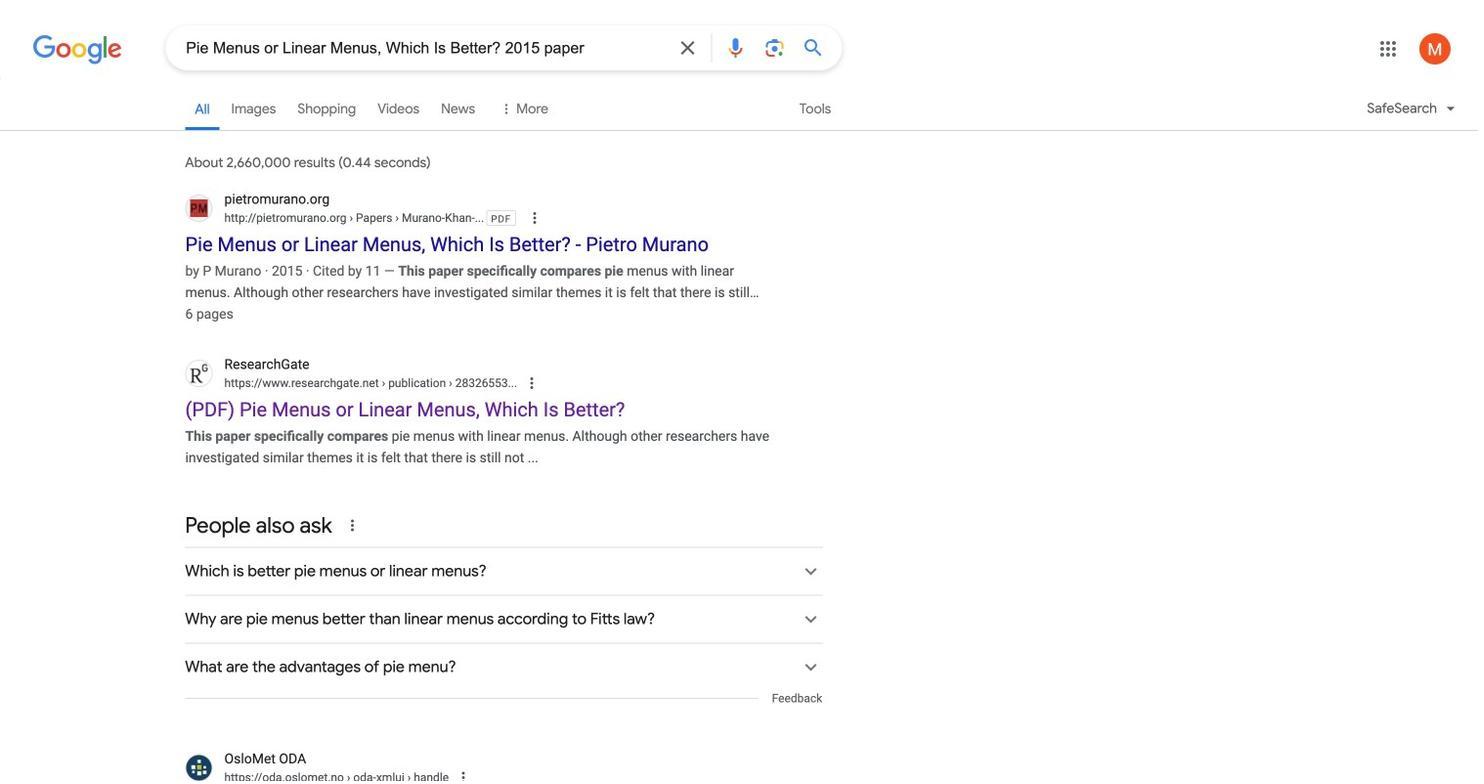 Task type: describe. For each thing, give the bounding box(es) containing it.
search by voice image
[[724, 36, 748, 60]]

Search text field
[[186, 37, 664, 62]]

search by image image
[[763, 36, 787, 60]]

google image
[[33, 35, 123, 65]]



Task type: locate. For each thing, give the bounding box(es) containing it.
navigation
[[0, 86, 1479, 142]]

None text field
[[224, 375, 517, 392], [224, 769, 449, 782], [344, 771, 449, 782], [224, 375, 517, 392], [224, 769, 449, 782], [344, 771, 449, 782]]

None search field
[[0, 24, 842, 70]]

None text field
[[224, 209, 484, 227], [347, 211, 484, 225], [379, 376, 517, 390], [224, 209, 484, 227], [347, 211, 484, 225], [379, 376, 517, 390]]



Task type: vqa. For each thing, say whether or not it's contained in the screenshot.
Has restroom element
no



